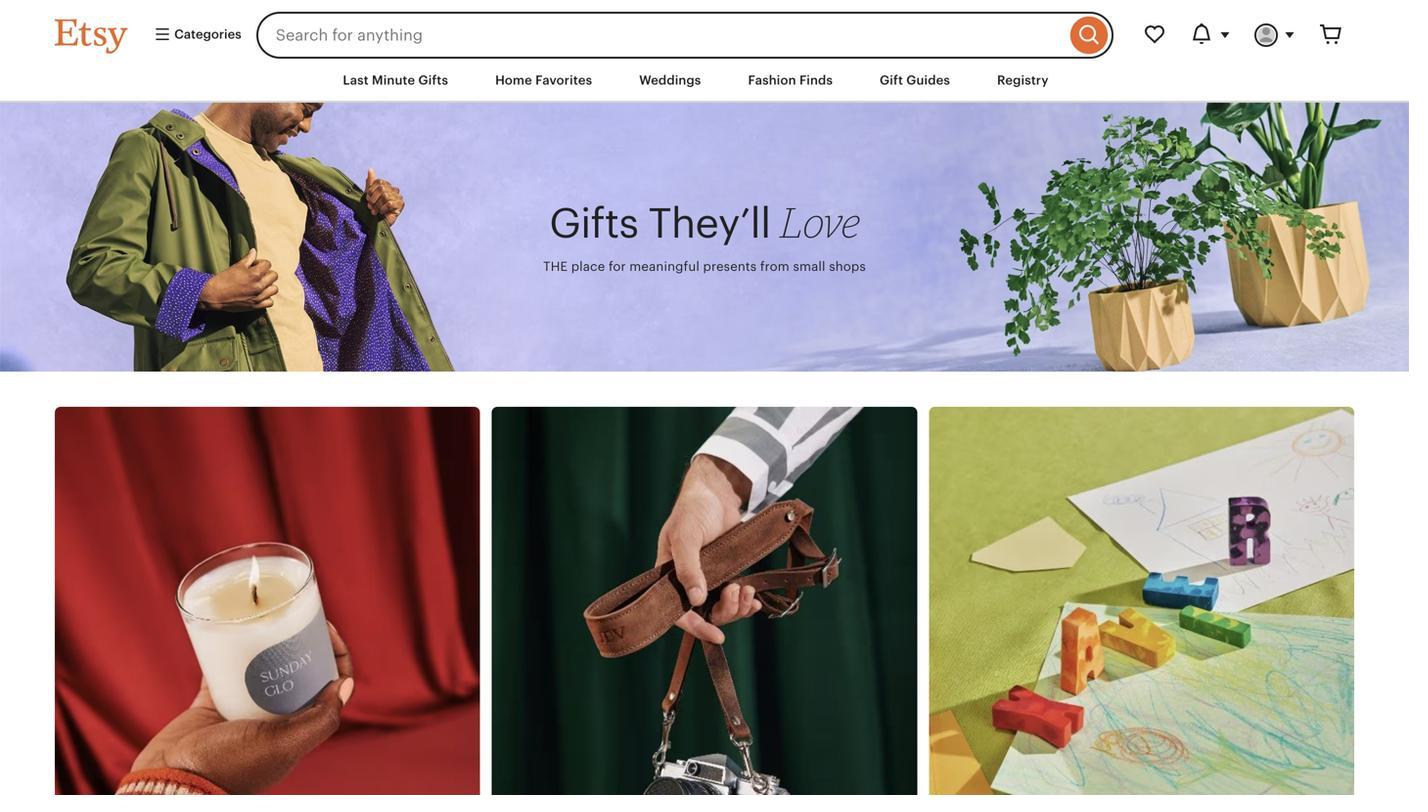 Task type: describe. For each thing, give the bounding box(es) containing it.
the place for meaningful presents from small shops
[[543, 260, 866, 274]]

gifts inside 'gifts they'll love'
[[549, 200, 638, 247]]

home favorites
[[495, 73, 592, 88]]

for
[[609, 260, 626, 274]]

shops
[[829, 260, 866, 274]]

last minute gifts link
[[328, 63, 463, 98]]

gift guides link
[[865, 63, 965, 98]]

gift guides
[[880, 73, 950, 88]]

favorites
[[536, 73, 592, 88]]

fashion finds link
[[734, 63, 848, 98]]

from
[[760, 260, 790, 274]]

gifts for kids image
[[929, 407, 1355, 796]]

gifts they'll love
[[549, 197, 860, 248]]

weddings
[[639, 73, 701, 88]]

the
[[543, 260, 568, 274]]

gift
[[880, 73, 903, 88]]

last
[[343, 73, 369, 88]]

meaningful
[[630, 260, 700, 274]]

Search for anything text field
[[256, 12, 1066, 59]]



Task type: locate. For each thing, give the bounding box(es) containing it.
last minute gifts
[[343, 73, 448, 88]]

fashion
[[748, 73, 796, 88]]

finds
[[800, 73, 833, 88]]

registry
[[997, 73, 1049, 88]]

1 vertical spatial gifts
[[549, 200, 638, 247]]

gifts up place
[[549, 200, 638, 247]]

presents
[[703, 260, 757, 274]]

home
[[495, 73, 532, 88]]

small
[[793, 260, 826, 274]]

gifts for her image
[[55, 407, 480, 796]]

gifts for him image
[[492, 407, 918, 796]]

minute
[[372, 73, 415, 88]]

they'll
[[649, 200, 771, 247]]

gifts right minute
[[418, 73, 448, 88]]

None search field
[[256, 12, 1114, 59]]

menu bar containing last minute gifts
[[20, 59, 1390, 103]]

categories button
[[139, 18, 250, 53]]

home favorites link
[[481, 63, 607, 98]]

categories banner
[[20, 0, 1390, 59]]

gifts inside menu bar
[[418, 73, 448, 88]]

menu bar
[[20, 59, 1390, 103]]

registry link
[[983, 63, 1064, 98]]

0 vertical spatial gifts
[[418, 73, 448, 88]]

place
[[571, 260, 605, 274]]

none search field inside categories banner
[[256, 12, 1114, 59]]

weddings link
[[625, 63, 716, 98]]

gifts
[[418, 73, 448, 88], [549, 200, 638, 247]]

categories
[[171, 27, 242, 42]]

1 horizontal spatial gifts
[[549, 200, 638, 247]]

guides
[[907, 73, 950, 88]]

love
[[781, 197, 860, 248]]

0 horizontal spatial gifts
[[418, 73, 448, 88]]

fashion finds
[[748, 73, 833, 88]]



Task type: vqa. For each thing, say whether or not it's contained in the screenshot.
THE place for meaningful presents from small shops
yes



